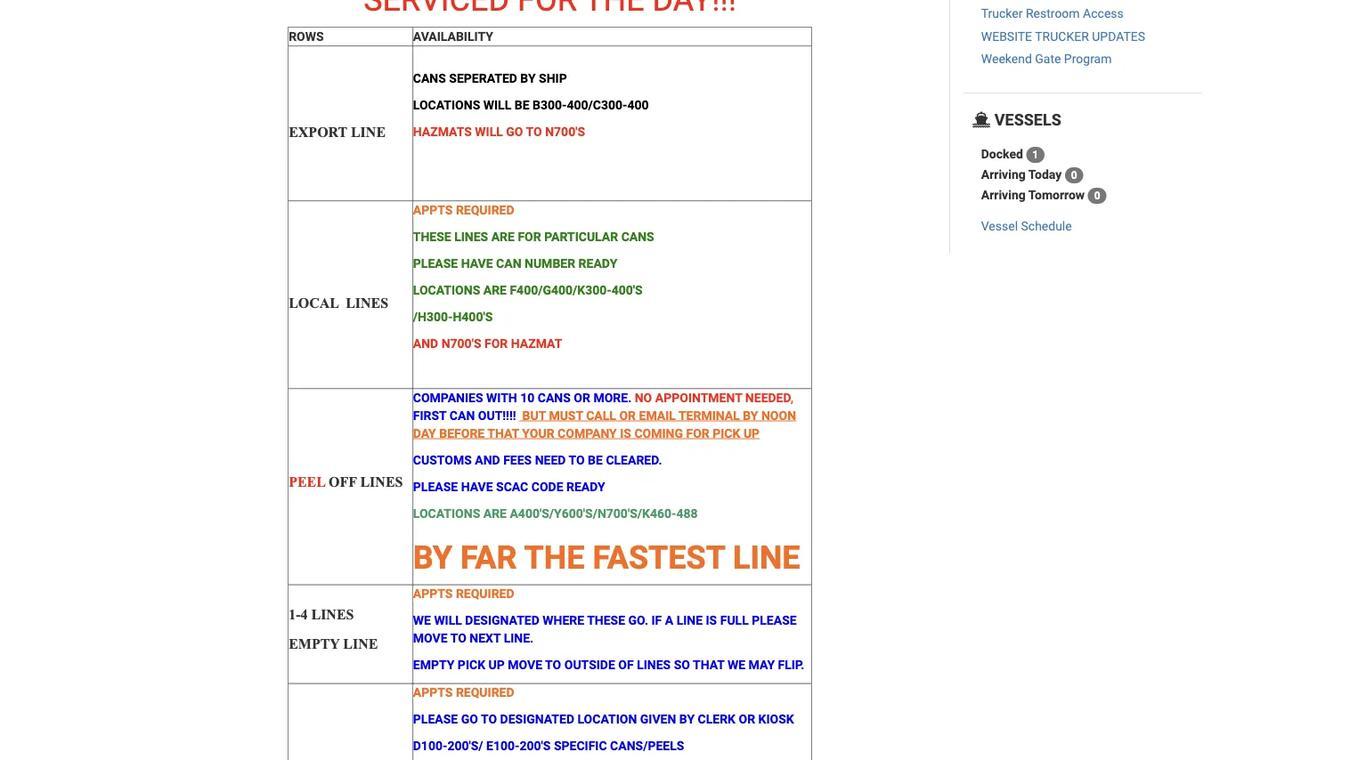 Task type: vqa. For each thing, say whether or not it's contained in the screenshot.
Trucker Restroom Access link
yes



Task type: locate. For each thing, give the bounding box(es) containing it.
to
[[526, 125, 542, 139], [569, 453, 585, 468], [451, 632, 467, 646], [545, 658, 562, 673], [481, 713, 497, 727]]

0 horizontal spatial empty
[[289, 636, 340, 652]]

will for go
[[475, 125, 503, 139]]

by down needed
[[743, 408, 759, 423]]

before
[[439, 426, 485, 441]]

vessels
[[991, 111, 1062, 129]]

ready
[[579, 256, 618, 271], [567, 480, 606, 494]]

1 vertical spatial n700's
[[442, 336, 482, 351]]

will down far
[[434, 614, 462, 628]]

1 vertical spatial and
[[475, 453, 500, 468]]

n700's down b300-
[[545, 125, 585, 139]]

n700's down /h300-h400's
[[442, 336, 482, 351]]

to left next on the left
[[451, 632, 467, 646]]

1 horizontal spatial move
[[508, 658, 543, 673]]

cans down availability
[[413, 71, 446, 86]]

lines
[[455, 229, 488, 244], [346, 295, 389, 311], [360, 474, 403, 490], [311, 607, 354, 623], [637, 658, 671, 673]]

0 vertical spatial or
[[574, 390, 591, 405]]

ready up the a400's/y600's/n700's/k460-
[[567, 480, 606, 494]]

move inside we will designated where these go. if a line is full please move to next line.
[[413, 632, 448, 646]]

please have can number ready
[[413, 256, 618, 271]]

3 appts required from the top
[[413, 686, 515, 701]]

these up /h300-
[[413, 229, 451, 244]]

please go to designated location given by clerk or kiosk
[[413, 713, 794, 727]]

please for please go to designated location given by clerk or kiosk
[[413, 713, 458, 727]]

please up /h300-
[[413, 256, 458, 271]]

appts required up please have can number ready
[[413, 202, 515, 217]]

arriving up vessel
[[982, 188, 1026, 202]]

1 vertical spatial required
[[456, 587, 515, 602]]

1 vertical spatial pick
[[458, 658, 486, 673]]

0 vertical spatial can
[[496, 256, 522, 271]]

1 vertical spatial is
[[706, 614, 717, 628]]

designated up 200's
[[500, 713, 575, 727]]

2 vertical spatial required
[[456, 686, 515, 701]]

to down the locations will be b300-400/c300-400 at the left top of page
[[526, 125, 542, 139]]

to left outside
[[545, 658, 562, 673]]

0 vertical spatial n700's
[[545, 125, 585, 139]]

1 vertical spatial appts required
[[413, 587, 515, 602]]

and down /h300-
[[413, 336, 438, 351]]

0 horizontal spatial is
[[620, 426, 632, 441]]

1 horizontal spatial or
[[620, 408, 636, 423]]

0 vertical spatial and
[[413, 336, 438, 351]]

1 horizontal spatial empty
[[413, 658, 455, 673]]

by far the fastest line
[[413, 539, 801, 577]]

have
[[461, 256, 493, 271], [461, 480, 493, 494]]

lines right 4
[[311, 607, 354, 623]]

company
[[558, 426, 617, 441]]

can up locations are f400/g400/k300-400's
[[496, 256, 522, 271]]

by right given
[[680, 713, 695, 727]]

go up 200's/
[[461, 713, 478, 727]]

these
[[413, 229, 451, 244], [587, 614, 626, 628]]

or left kiosk
[[739, 713, 756, 727]]

0 horizontal spatial move
[[413, 632, 448, 646]]

1 appts required from the top
[[413, 202, 515, 217]]

is left full
[[706, 614, 717, 628]]

2 required from the top
[[456, 587, 515, 602]]

n700's
[[545, 125, 585, 139], [442, 336, 482, 351]]

cans up first can out!!!! but must call or email
[[538, 390, 571, 405]]

appts for these
[[413, 202, 453, 217]]

line
[[351, 124, 386, 140], [733, 539, 801, 577], [677, 614, 703, 628], [343, 636, 378, 652]]

f400/g400/k300-
[[510, 283, 612, 297]]

2 appts from the top
[[413, 587, 453, 602]]

up
[[744, 426, 760, 441], [489, 658, 505, 673]]

are down please have scac code ready
[[484, 506, 507, 521]]

0 vertical spatial required
[[456, 202, 515, 217]]

0 vertical spatial appts
[[413, 202, 453, 217]]

website
[[982, 29, 1033, 44]]

pick down terminal at the bottom of the page
[[713, 426, 741, 441]]

2 vertical spatial appts
[[413, 686, 453, 701]]

h400's
[[453, 309, 493, 324]]

1 vertical spatial we
[[728, 658, 746, 673]]

empty down 1-4 lines
[[289, 636, 340, 652]]

locations down customs
[[413, 506, 480, 521]]

please down customs
[[413, 480, 458, 494]]

arriving down the docked
[[982, 167, 1026, 182]]

have up h400's
[[461, 256, 493, 271]]

appts required for will
[[413, 587, 515, 602]]

lines right of
[[637, 658, 671, 673]]

2 horizontal spatial or
[[739, 713, 756, 727]]

1 vertical spatial can
[[450, 408, 475, 423]]

a
[[665, 614, 674, 628]]

will inside we will designated where these go. if a line is full please move to next line.
[[434, 614, 462, 628]]

more.
[[594, 390, 632, 405]]

2 vertical spatial locations
[[413, 506, 480, 521]]

0 vertical spatial that
[[488, 426, 519, 441]]

0 horizontal spatial and
[[413, 336, 438, 351]]

2 vertical spatial or
[[739, 713, 756, 727]]

locations will be b300-400/c300-400
[[413, 98, 649, 112]]

0 horizontal spatial pick
[[458, 658, 486, 673]]

move down line. on the bottom of the page
[[508, 658, 543, 673]]

0 vertical spatial empty
[[289, 636, 340, 652]]

please up d100-
[[413, 713, 458, 727]]

1 required from the top
[[456, 202, 515, 217]]

1 horizontal spatial and
[[475, 453, 500, 468]]

line up full
[[733, 539, 801, 577]]

locations up /h300-h400's
[[413, 283, 480, 297]]

trucker restroom access website trucker updates weekend gate program
[[982, 6, 1146, 66]]

0 vertical spatial 0
[[1072, 169, 1078, 182]]

locations for /h300-
[[413, 283, 480, 297]]

1 horizontal spatial go
[[506, 125, 523, 139]]

up down next on the left
[[489, 658, 505, 673]]

2 arriving from the top
[[982, 188, 1026, 202]]

if
[[652, 614, 662, 628]]

2 horizontal spatial cans
[[622, 229, 655, 244]]

required for are
[[456, 202, 515, 217]]

empty up d100-
[[413, 658, 455, 673]]

these left go. at the left bottom
[[587, 614, 626, 628]]

0
[[1072, 169, 1078, 182], [1095, 190, 1101, 202]]

0 vertical spatial have
[[461, 256, 493, 271]]

1 appts from the top
[[413, 202, 453, 217]]

trucker restroom access link
[[982, 6, 1124, 21]]

today
[[1029, 167, 1062, 182]]

0 horizontal spatial cans
[[413, 71, 446, 86]]

required down far
[[456, 587, 515, 602]]

and n700's for hazmat
[[413, 336, 562, 351]]

or up that your company is coming for pick up
[[620, 408, 636, 423]]

line right a
[[677, 614, 703, 628]]

must
[[549, 408, 583, 423]]

that right so at the bottom of the page
[[693, 658, 725, 673]]

ready down 'particular' at the left
[[579, 256, 618, 271]]

be left b300-
[[515, 98, 530, 112]]

full
[[721, 614, 749, 628]]

clerk
[[698, 713, 736, 727]]

cans up the 400's
[[622, 229, 655, 244]]

peel off lines
[[289, 474, 403, 490]]

1 horizontal spatial be
[[588, 453, 603, 468]]

2 horizontal spatial for
[[686, 426, 710, 441]]

1 vertical spatial ready
[[567, 480, 606, 494]]

2 appts required from the top
[[413, 587, 515, 602]]

0 vertical spatial go
[[506, 125, 523, 139]]

for up please have can number ready
[[518, 229, 541, 244]]

0 vertical spatial will
[[484, 98, 512, 112]]

0 right tomorrow
[[1095, 190, 1101, 202]]

0 vertical spatial be
[[515, 98, 530, 112]]

2 locations from the top
[[413, 283, 480, 297]]

or up must
[[574, 390, 591, 405]]

have left scac
[[461, 480, 493, 494]]

go down the locations will be b300-400/c300-400 at the left top of page
[[506, 125, 523, 139]]

1 horizontal spatial can
[[496, 256, 522, 271]]

and left fees
[[475, 453, 500, 468]]

1 horizontal spatial these
[[587, 614, 626, 628]]

0 vertical spatial designated
[[465, 614, 540, 628]]

empty pick up move to outside of lines so that we may flip.
[[413, 658, 805, 673]]

required
[[456, 202, 515, 217], [456, 587, 515, 602], [456, 686, 515, 701]]

1 horizontal spatial n700's
[[545, 125, 585, 139]]

are up please have can number ready
[[492, 229, 515, 244]]

locations up hazmats
[[413, 98, 480, 112]]

1 vertical spatial these
[[587, 614, 626, 628]]

0 horizontal spatial we
[[413, 614, 431, 628]]

2 have from the top
[[461, 480, 493, 494]]

0 vertical spatial appts required
[[413, 202, 515, 217]]

0 vertical spatial we
[[413, 614, 431, 628]]

0 horizontal spatial these
[[413, 229, 451, 244]]

for
[[518, 229, 541, 244], [485, 336, 508, 351], [686, 426, 710, 441]]

required down next on the left
[[456, 686, 515, 701]]

1 horizontal spatial 0
[[1095, 190, 1101, 202]]

have for h400's
[[461, 256, 493, 271]]

1 vertical spatial locations
[[413, 283, 480, 297]]

be down company
[[588, 453, 603, 468]]

need
[[535, 453, 566, 468]]

move left next on the left
[[413, 632, 448, 646]]

pick
[[713, 426, 741, 441], [458, 658, 486, 673]]

by left ship
[[521, 71, 536, 86]]

/h300-h400's
[[413, 309, 493, 324]]

designated up line. on the bottom of the page
[[465, 614, 540, 628]]

1 vertical spatial arriving
[[982, 188, 1026, 202]]

coming
[[635, 426, 683, 441]]

0 vertical spatial move
[[413, 632, 448, 646]]

0 horizontal spatial for
[[485, 336, 508, 351]]

488
[[677, 506, 698, 521]]

for down terminal at the bottom of the page
[[686, 426, 710, 441]]

1 locations from the top
[[413, 98, 480, 112]]

1 horizontal spatial is
[[706, 614, 717, 628]]

1 vertical spatial appts
[[413, 587, 453, 602]]

0 horizontal spatial up
[[489, 658, 505, 673]]

lines right off
[[360, 474, 403, 490]]

these lines are for particular cans
[[413, 229, 655, 244]]

are down please have can number ready
[[484, 283, 507, 297]]

is inside we will designated where these go. if a line is full please move to next line.
[[706, 614, 717, 628]]

will right hazmats
[[475, 125, 503, 139]]

appts required
[[413, 202, 515, 217], [413, 587, 515, 602], [413, 686, 515, 701]]

be
[[515, 98, 530, 112], [588, 453, 603, 468]]

0 vertical spatial arriving
[[982, 167, 1026, 182]]

up down needed
[[744, 426, 760, 441]]

1 horizontal spatial for
[[518, 229, 541, 244]]

please for please have can number ready
[[413, 256, 458, 271]]

1 vertical spatial empty
[[413, 658, 455, 673]]

to up e100-
[[481, 713, 497, 727]]

pick down next on the left
[[458, 658, 486, 673]]

day
[[413, 426, 436, 441]]

flip.
[[778, 658, 805, 673]]

docked
[[982, 147, 1024, 161]]

0 vertical spatial pick
[[713, 426, 741, 441]]

0 horizontal spatial can
[[450, 408, 475, 423]]

1 horizontal spatial that
[[693, 658, 725, 673]]

3 locations from the top
[[413, 506, 480, 521]]

1 vertical spatial are
[[484, 283, 507, 297]]

200's/
[[448, 739, 483, 754]]

and
[[413, 336, 438, 351], [475, 453, 500, 468]]

where
[[543, 614, 585, 628]]

locations for by
[[413, 506, 480, 521]]

or
[[574, 390, 591, 405], [620, 408, 636, 423], [739, 713, 756, 727]]

appts required up 200's/
[[413, 686, 515, 701]]

1 vertical spatial be
[[588, 453, 603, 468]]

2 vertical spatial are
[[484, 506, 507, 521]]

designated
[[465, 614, 540, 628], [500, 713, 575, 727]]

1 horizontal spatial cans
[[538, 390, 571, 405]]

hazmat
[[511, 336, 562, 351]]

1 vertical spatial go
[[461, 713, 478, 727]]

that down out!!!! at left
[[488, 426, 519, 441]]

for down h400's
[[485, 336, 508, 351]]

3 appts from the top
[[413, 686, 453, 701]]

specific
[[554, 739, 607, 754]]

are for h400's
[[484, 283, 507, 297]]

3 required from the top
[[456, 686, 515, 701]]

10
[[520, 390, 535, 405]]

arriving
[[982, 167, 1026, 182], [982, 188, 1026, 202]]

0 up tomorrow
[[1072, 169, 1078, 182]]

2 vertical spatial will
[[434, 614, 462, 628]]

code
[[532, 480, 564, 494]]

is
[[620, 426, 632, 441], [706, 614, 717, 628]]

ship
[[539, 71, 567, 86]]

1 vertical spatial 0
[[1095, 190, 1101, 202]]

appts required down far
[[413, 587, 515, 602]]

1 vertical spatial for
[[485, 336, 508, 351]]

0 horizontal spatial n700's
[[442, 336, 482, 351]]

0 vertical spatial up
[[744, 426, 760, 441]]

by inside by noon day before
[[743, 408, 759, 423]]

400's
[[612, 283, 643, 297]]

local  lines
[[289, 295, 389, 311]]

will up hazmats will go to n700's
[[484, 98, 512, 112]]

required up these lines are for particular cans
[[456, 202, 515, 217]]

so
[[674, 658, 690, 673]]

1 vertical spatial have
[[461, 480, 493, 494]]

go
[[506, 125, 523, 139], [461, 713, 478, 727]]

kiosk
[[759, 713, 794, 727]]

2 vertical spatial appts required
[[413, 686, 515, 701]]

1 vertical spatial cans
[[622, 229, 655, 244]]

are
[[492, 229, 515, 244], [484, 283, 507, 297], [484, 506, 507, 521]]

0 vertical spatial ready
[[579, 256, 618, 271]]

email
[[639, 408, 676, 423]]

can up before
[[450, 408, 475, 423]]

location
[[578, 713, 637, 727]]

0 vertical spatial for
[[518, 229, 541, 244]]

please right full
[[752, 614, 797, 628]]

please
[[413, 256, 458, 271], [413, 480, 458, 494], [752, 614, 797, 628], [413, 713, 458, 727]]

0 vertical spatial locations
[[413, 98, 480, 112]]

,
[[791, 390, 794, 405]]

1 vertical spatial will
[[475, 125, 503, 139]]

is up 'cleared.'
[[620, 426, 632, 441]]

can
[[496, 256, 522, 271], [450, 408, 475, 423]]

updates
[[1092, 29, 1146, 44]]

1 have from the top
[[461, 256, 493, 271]]



Task type: describe. For each thing, give the bounding box(es) containing it.
required for designated
[[456, 587, 515, 602]]

0 vertical spatial these
[[413, 229, 451, 244]]

availability
[[413, 29, 493, 43]]

2 vertical spatial cans
[[538, 390, 571, 405]]

that your company is coming for pick up
[[485, 426, 760, 441]]

terminal
[[676, 408, 740, 423]]

appts required for lines
[[413, 202, 515, 217]]

d100-200's/ e100-200's specific cans/peels
[[413, 739, 685, 754]]

1-
[[289, 607, 301, 623]]

200's
[[520, 739, 551, 754]]

please for please have scac code ready
[[413, 480, 458, 494]]

no
[[635, 390, 652, 405]]

have for far
[[461, 480, 493, 494]]

to inside we will designated where these go. if a line is full please move to next line.
[[451, 632, 467, 646]]

far
[[461, 539, 517, 577]]

ready for h400's
[[579, 256, 618, 271]]

d100-
[[413, 739, 448, 754]]

go.
[[629, 614, 649, 628]]

1 horizontal spatial up
[[744, 426, 760, 441]]

1 vertical spatial move
[[508, 658, 543, 673]]

1-4 lines
[[289, 607, 354, 623]]

empty line
[[289, 636, 378, 652]]

needed
[[746, 390, 791, 405]]

1 vertical spatial designated
[[500, 713, 575, 727]]

0 horizontal spatial or
[[574, 390, 591, 405]]

access
[[1083, 6, 1124, 21]]

schedule
[[1021, 219, 1072, 233]]

export line
[[289, 124, 386, 140]]

empty for empty line
[[289, 636, 340, 652]]

400
[[628, 98, 649, 112]]

scac
[[496, 480, 529, 494]]

website trucker updates link
[[982, 29, 1146, 44]]

of
[[619, 658, 634, 673]]

e100-
[[487, 739, 520, 754]]

these inside we will designated where these go. if a line is full please move to next line.
[[587, 614, 626, 628]]

first can out!!!! but must call or email
[[413, 408, 676, 423]]

seperated
[[449, 71, 518, 86]]

call
[[586, 408, 616, 423]]

outside
[[565, 658, 615, 673]]

are for far
[[484, 506, 507, 521]]

hazmats
[[413, 125, 472, 139]]

/h300-
[[413, 309, 453, 324]]

given
[[640, 713, 677, 727]]

we inside we will designated where these go. if a line is full please move to next line.
[[413, 614, 431, 628]]

tomorrow
[[1029, 188, 1085, 202]]

1 vertical spatial or
[[620, 408, 636, 423]]

fastest
[[593, 539, 725, 577]]

2 vertical spatial for
[[686, 426, 710, 441]]

customs
[[413, 453, 472, 468]]

line down 1-4 lines
[[343, 636, 378, 652]]

next
[[470, 632, 501, 646]]

ship image
[[973, 112, 991, 128]]

0 vertical spatial cans
[[413, 71, 446, 86]]

1 arriving from the top
[[982, 167, 1026, 182]]

appts for please
[[413, 686, 453, 701]]

line inside we will designated where these go. if a line is full please move to next line.
[[677, 614, 703, 628]]

locations are f400/g400/k300-400's
[[413, 283, 643, 297]]

off
[[329, 474, 357, 490]]

0 horizontal spatial be
[[515, 98, 530, 112]]

line right export
[[351, 124, 386, 140]]

by noon day before
[[413, 408, 797, 441]]

empty for empty pick up move to outside of lines so that we may flip.
[[413, 658, 455, 673]]

companies
[[413, 390, 483, 405]]

line.
[[504, 632, 534, 646]]

1 horizontal spatial pick
[[713, 426, 741, 441]]

0 horizontal spatial that
[[488, 426, 519, 441]]

0 vertical spatial is
[[620, 426, 632, 441]]

b300-
[[533, 98, 567, 112]]

appointment
[[655, 390, 742, 405]]

peel
[[289, 474, 326, 490]]

will for be
[[484, 98, 512, 112]]

lines up please have can number ready
[[455, 229, 488, 244]]

will for designated
[[434, 614, 462, 628]]

the
[[524, 539, 585, 577]]

to right need
[[569, 453, 585, 468]]

required for to
[[456, 686, 515, 701]]

1
[[1033, 149, 1039, 161]]

locations are a400's/y600's/n700's/k460-488
[[413, 506, 698, 521]]

vessel
[[982, 219, 1018, 233]]

number
[[525, 256, 576, 271]]

0 horizontal spatial 0
[[1072, 169, 1078, 182]]

docked 1 arriving today 0 arriving tomorrow 0
[[982, 147, 1101, 202]]

ready for far
[[567, 480, 606, 494]]

0 vertical spatial are
[[492, 229, 515, 244]]

vessel schedule link
[[982, 219, 1072, 233]]

hazmats will go to n700's
[[413, 125, 585, 139]]

restroom
[[1026, 6, 1080, 21]]

appts required for go
[[413, 686, 515, 701]]

with
[[486, 390, 517, 405]]

may
[[749, 658, 775, 673]]

program
[[1065, 51, 1112, 66]]

trucker
[[1035, 29, 1089, 44]]

first
[[413, 408, 447, 423]]

designated inside we will designated where these go. if a line is full please move to next line.
[[465, 614, 540, 628]]

0 horizontal spatial go
[[461, 713, 478, 727]]

4
[[301, 607, 308, 623]]

please have scac code ready
[[413, 480, 606, 494]]

particular
[[544, 229, 618, 244]]

1 vertical spatial that
[[693, 658, 725, 673]]

1 horizontal spatial we
[[728, 658, 746, 673]]

rows
[[289, 29, 324, 43]]

out!!!!
[[478, 408, 516, 423]]

fees
[[503, 453, 532, 468]]

we will designated where these go. if a line is full please move to next line.
[[413, 614, 797, 646]]

cleared.
[[606, 453, 662, 468]]

weekend gate program link
[[982, 51, 1112, 66]]

customs and fees need to be cleared.
[[413, 453, 662, 468]]

lines left /h300-
[[346, 295, 389, 311]]

export
[[289, 124, 348, 140]]

please inside we will designated where these go. if a line is full please move to next line.
[[752, 614, 797, 628]]

by left far
[[413, 539, 453, 577]]

trucker
[[982, 6, 1023, 21]]

1 vertical spatial up
[[489, 658, 505, 673]]

appts for we
[[413, 587, 453, 602]]

your
[[522, 426, 555, 441]]

companies with 10 cans or more. no appointment needed ,
[[413, 390, 794, 405]]



